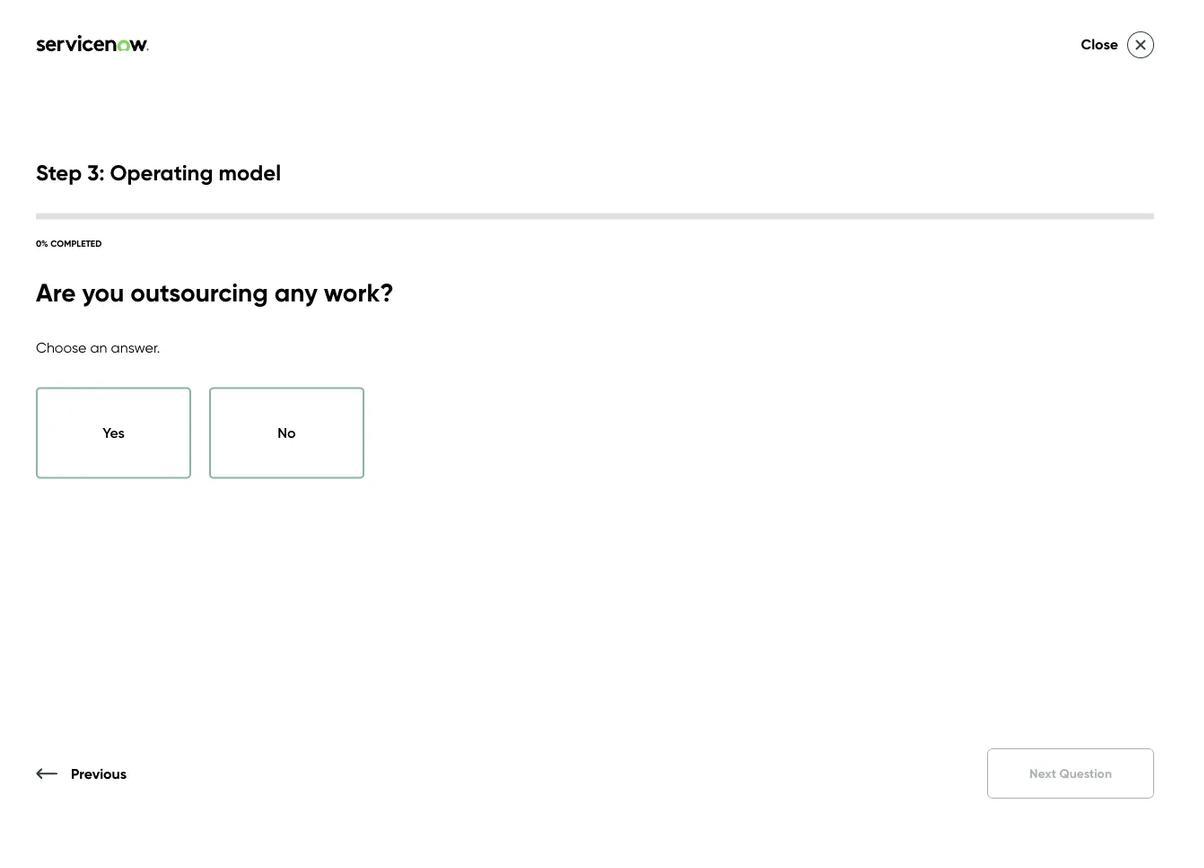 Task type: locate. For each thing, give the bounding box(es) containing it.
close
[[1082, 36, 1119, 53]]

0%
[[36, 238, 48, 249]]

servicenow
[[792, 197, 1027, 250]]

©
[[938, 803, 947, 816]]

© 2022 servicenow. all rights reserved.
[[938, 803, 1126, 816]]

previous
[[71, 765, 127, 782]]

0% completed
[[36, 238, 102, 249]]

platform
[[1037, 197, 1191, 250]]

step 3: operating model
[[36, 159, 281, 186]]

choose an answer.
[[36, 339, 160, 357]]

3:
[[87, 159, 105, 186]]

any
[[275, 277, 318, 308]]

completed
[[51, 238, 102, 249]]

step
[[36, 159, 82, 186]]

choose
[[36, 339, 87, 357]]

an
[[90, 339, 107, 357]]

yes
[[103, 424, 125, 442]]



Task type: describe. For each thing, give the bounding box(es) containing it.
all
[[1038, 803, 1049, 816]]

are
[[36, 277, 76, 308]]

work?
[[324, 277, 394, 308]]

you
[[82, 277, 124, 308]]

no
[[278, 424, 296, 442]]

reserved.
[[1081, 803, 1126, 816]]

servicenow platform
[[792, 197, 1191, 306]]

outsourcing
[[131, 277, 268, 308]]

operating
[[110, 159, 213, 186]]

rights
[[1052, 803, 1079, 816]]

model
[[219, 159, 281, 186]]

are you outsourcing any work?
[[36, 277, 394, 308]]

2022
[[950, 803, 973, 816]]

answer.
[[111, 339, 160, 357]]

servicenow.
[[976, 803, 1035, 816]]

servicenow image
[[36, 764, 137, 779]]



Task type: vqa. For each thing, say whether or not it's contained in the screenshot.
0% completed
yes



